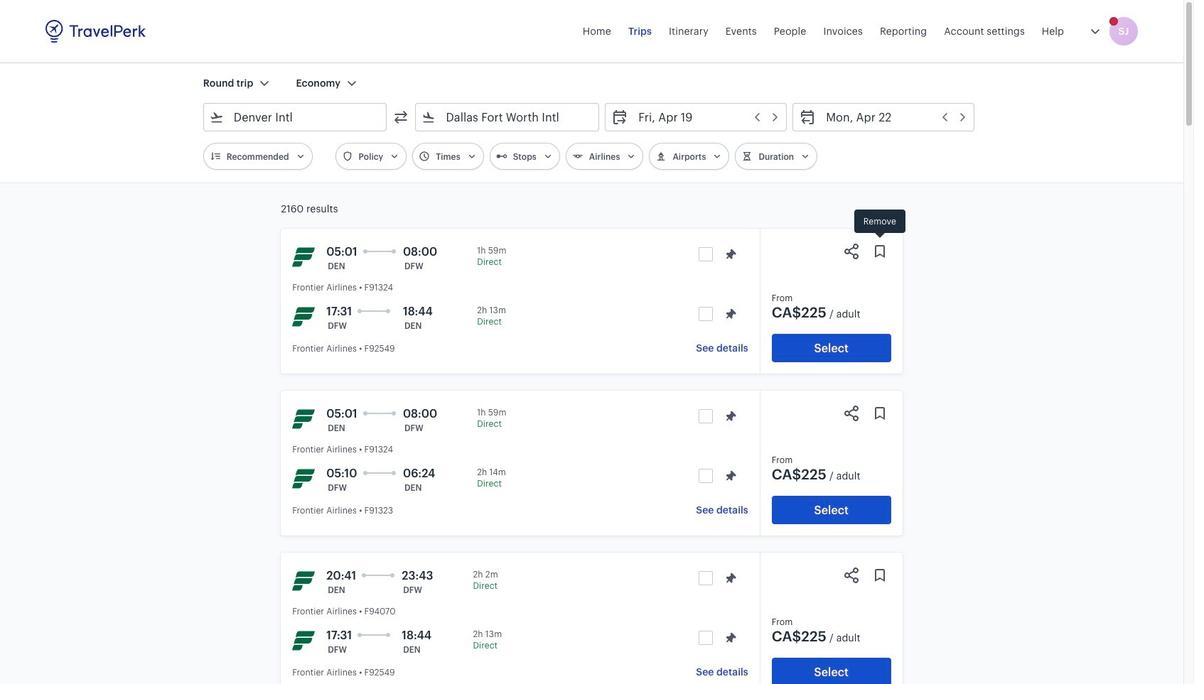Task type: describe. For each thing, give the bounding box(es) containing it.
1 frontier airlines image from the top
[[292, 246, 315, 269]]

Depart field
[[629, 106, 781, 129]]



Task type: locate. For each thing, give the bounding box(es) containing it.
From search field
[[224, 106, 368, 129]]

2 frontier airlines image from the top
[[292, 468, 315, 491]]

1 vertical spatial frontier airlines image
[[292, 468, 315, 491]]

tooltip
[[855, 210, 906, 240]]

4 frontier airlines image from the top
[[292, 630, 315, 653]]

0 vertical spatial frontier airlines image
[[292, 246, 315, 269]]

frontier airlines image
[[292, 306, 315, 329], [292, 408, 315, 431], [292, 570, 315, 593], [292, 630, 315, 653]]

To search field
[[436, 106, 580, 129]]

frontier airlines image
[[292, 246, 315, 269], [292, 468, 315, 491]]

1 frontier airlines image from the top
[[292, 306, 315, 329]]

Return field
[[817, 106, 969, 129]]

3 frontier airlines image from the top
[[292, 570, 315, 593]]

2 frontier airlines image from the top
[[292, 408, 315, 431]]



Task type: vqa. For each thing, say whether or not it's contained in the screenshot.
Return Field
yes



